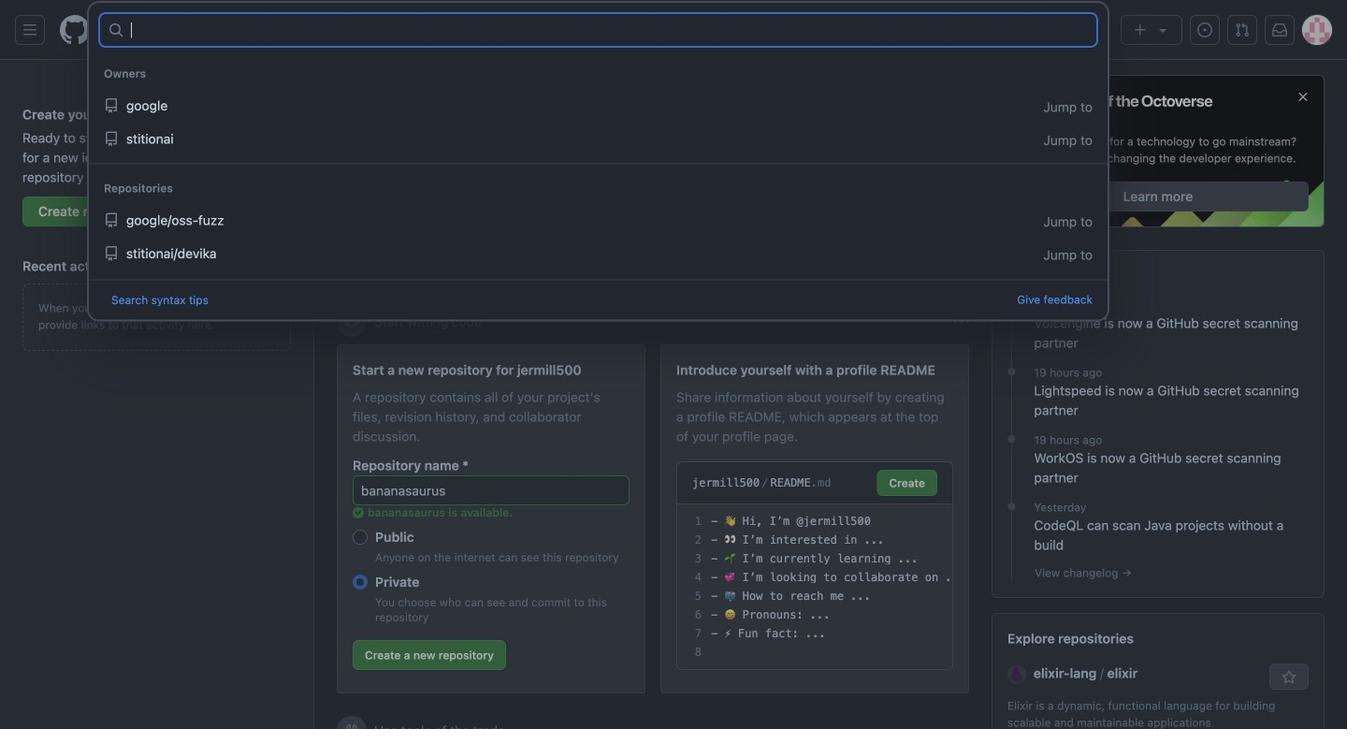 Task type: vqa. For each thing, say whether or not it's contained in the screenshot.
Follow Stephenhawk8054 submit
no



Task type: locate. For each thing, give the bounding box(es) containing it.
why am i seeing this? image
[[955, 314, 970, 329]]

dot fill image
[[1005, 364, 1020, 379]]

0 vertical spatial dot fill image
[[1005, 297, 1020, 312]]

2 vertical spatial dot fill image
[[1005, 499, 1020, 514]]

homepage image
[[60, 15, 90, 45]]

star this repository image
[[1282, 670, 1297, 685]]

3 dot fill image from the top
[[1005, 499, 1020, 514]]

None radio
[[353, 530, 368, 545], [353, 575, 368, 590], [353, 530, 368, 545], [353, 575, 368, 590]]

git pull request image
[[1235, 22, 1250, 37]]

close image
[[1296, 89, 1311, 104]]

dialog
[[88, 2, 1109, 320]]

None submit
[[877, 470, 938, 496]]

@elixir-lang profile image
[[1008, 665, 1027, 684]]

1 vertical spatial dot fill image
[[1005, 432, 1020, 447]]

name your new repository... text field
[[353, 475, 630, 505]]

issue opened image
[[1198, 22, 1213, 37]]

None text field
[[131, 15, 1096, 45]]

none submit inside introduce yourself with a profile readme "element"
[[877, 470, 938, 496]]

notifications image
[[1273, 22, 1288, 37]]

dot fill image
[[1005, 297, 1020, 312], [1005, 432, 1020, 447], [1005, 499, 1020, 514]]

tools image
[[344, 723, 359, 729]]

start a new repository element
[[337, 344, 646, 694]]



Task type: describe. For each thing, give the bounding box(es) containing it.
introduce yourself with a profile readme element
[[661, 344, 970, 694]]

plus image
[[1133, 22, 1148, 37]]

suggestions list box
[[89, 50, 1108, 279]]

code image
[[344, 314, 359, 329]]

github logo image
[[1008, 91, 1214, 126]]

triangle down image
[[1156, 22, 1171, 37]]

explore element
[[992, 75, 1325, 729]]

1 dot fill image from the top
[[1005, 297, 1020, 312]]

check circle fill image
[[353, 507, 364, 519]]

explore repositories navigation
[[992, 613, 1325, 729]]

2 dot fill image from the top
[[1005, 432, 1020, 447]]



